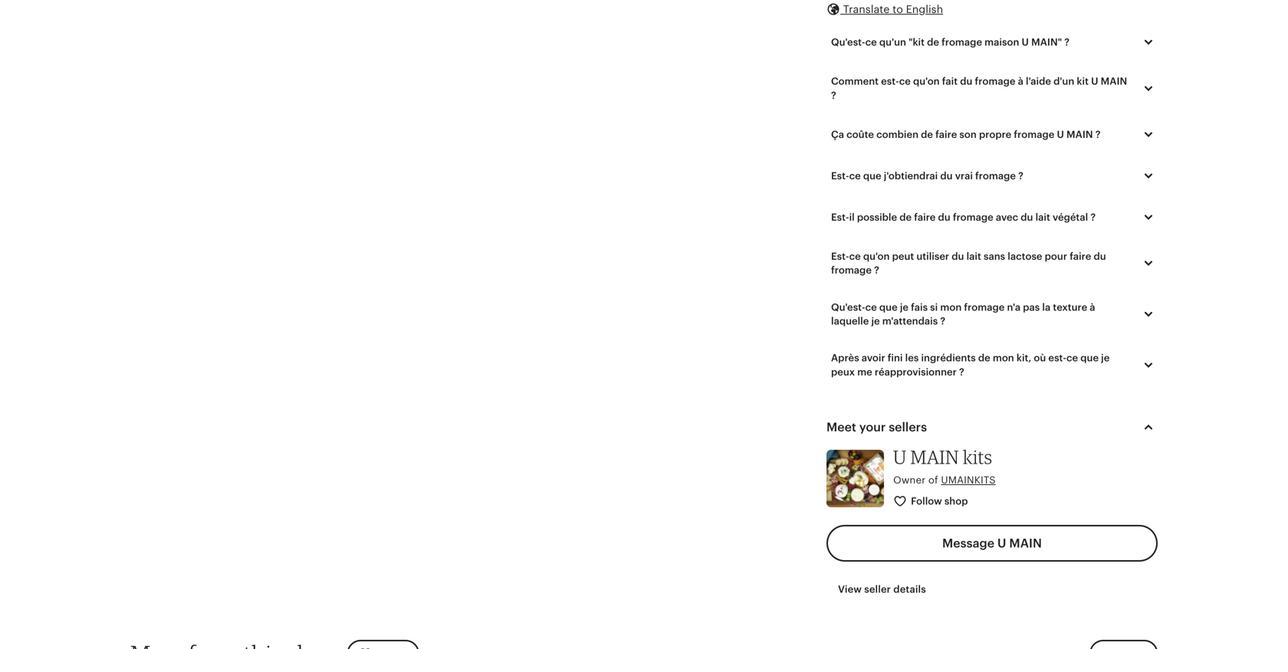 Task type: describe. For each thing, give the bounding box(es) containing it.
kit,
[[1017, 353, 1032, 364]]

qu'est-ce que je fais si mon fromage n'a pas la texture à laquelle je m'attendais ?
[[831, 302, 1096, 327]]

est- for est-ce qu'on peut utiliser du lait sans lactose pour faire du fromage ?
[[831, 251, 849, 262]]

ce for "kit
[[866, 36, 877, 48]]

de right combien
[[921, 129, 933, 140]]

comment est-ce qu'on fait du fromage à l'aide d'un kit u main ?
[[831, 76, 1127, 101]]

du inside comment est-ce qu'on fait du fromage à l'aide d'un kit u main ?
[[960, 76, 973, 87]]

avoir
[[862, 353, 885, 364]]

après
[[831, 353, 859, 364]]

est-ce que j'obtiendrai du vrai fromage ? button
[[820, 160, 1169, 192]]

lait inside the est-il possible de faire du fromage avec du lait végétal ? dropdown button
[[1036, 212, 1050, 223]]

utiliser
[[917, 251, 949, 262]]

umainkits
[[941, 475, 996, 486]]

pas
[[1023, 302, 1040, 313]]

u down d'un
[[1057, 129, 1064, 140]]

ça coûte combien de faire son propre fromage u main ?
[[831, 129, 1101, 140]]

est-ce que j'obtiendrai du vrai fromage ?
[[831, 170, 1024, 182]]

de right "kit at the top of the page
[[927, 36, 939, 48]]

est- inside 'après avoir fini les ingrédients de mon kit, où est-ce que je peux me réapprovisionner ?'
[[1049, 353, 1067, 364]]

message u main button
[[827, 525, 1158, 562]]

? inside qu'est-ce que je fais si mon fromage n'a pas la texture à laquelle je m'attendais ?
[[940, 316, 946, 327]]

lactose
[[1008, 251, 1043, 262]]

1 vertical spatial je
[[872, 316, 880, 327]]

d'un
[[1054, 76, 1075, 87]]

u inside u main kits owner of umainkits
[[893, 446, 907, 469]]

main inside u main kits owner of umainkits
[[911, 446, 959, 469]]

kits
[[963, 446, 993, 469]]

? inside comment est-ce qu'on fait du fromage à l'aide d'un kit u main ?
[[831, 90, 836, 101]]

n'a
[[1007, 302, 1021, 313]]

umainkits link
[[941, 475, 996, 486]]

qu'est- for qu'est-ce qu'un "kit de fromage maison u main" ?
[[831, 36, 866, 48]]

qu'est-ce qu'un "kit de fromage maison u main" ?
[[831, 36, 1070, 48]]

qu'est-ce que je fais si mon fromage n'a pas la texture à laquelle je m'attendais ? button
[[820, 294, 1169, 335]]

que for j'obtiendrai
[[863, 170, 882, 182]]

follow shop
[[911, 496, 968, 507]]

faire inside est-ce qu'on peut utiliser du lait sans lactose pour faire du fromage ?
[[1070, 251, 1091, 262]]

l'aide
[[1026, 76, 1051, 87]]

main"
[[1032, 36, 1062, 48]]

je inside 'après avoir fini les ingrédients de mon kit, où est-ce que je peux me réapprovisionner ?'
[[1101, 353, 1110, 364]]

est-il possible de faire du fromage avec du lait végétal ?
[[831, 212, 1096, 223]]

faire for du
[[914, 212, 936, 223]]

faire for son
[[936, 129, 957, 140]]

est- for est-ce que j'obtiendrai du vrai fromage ?
[[831, 170, 849, 182]]

details
[[894, 584, 926, 595]]

ingrédients
[[921, 353, 976, 364]]

j'obtiendrai
[[884, 170, 938, 182]]

vrai
[[955, 170, 973, 182]]

pour
[[1045, 251, 1068, 262]]

1 horizontal spatial je
[[900, 302, 909, 313]]

ce for j'obtiendrai
[[849, 170, 861, 182]]

u inside button
[[998, 537, 1007, 551]]

est-ce qu'on peut utiliser du lait sans lactose pour faire du fromage ?
[[831, 251, 1106, 276]]

fromage left maison
[[942, 36, 982, 48]]

comment est-ce qu'on fait du fromage à l'aide d'un kit u main ? button
[[820, 68, 1169, 109]]

sellers
[[889, 421, 927, 435]]

que inside 'après avoir fini les ingrédients de mon kit, où est-ce que je peux me réapprovisionner ?'
[[1081, 353, 1099, 364]]

meet your sellers
[[827, 421, 927, 435]]

translate to english link
[[827, 2, 943, 16]]

fromage inside qu'est-ce que je fais si mon fromage n'a pas la texture à laquelle je m'attendais ?
[[964, 302, 1005, 313]]

u main kits image
[[827, 450, 884, 508]]

de right possible on the right top of the page
[[900, 212, 912, 223]]

to
[[893, 3, 903, 15]]

à inside qu'est-ce que je fais si mon fromage n'a pas la texture à laquelle je m'attendais ?
[[1090, 302, 1096, 313]]

sans
[[984, 251, 1005, 262]]

après avoir fini les ingrédients de mon kit, où est-ce que je peux me réapprovisionner ? button
[[820, 345, 1169, 386]]

main down kit at the right top of the page
[[1067, 129, 1093, 140]]

est- inside comment est-ce qu'on fait du fromage à l'aide d'un kit u main ?
[[881, 76, 899, 87]]

les
[[905, 353, 919, 364]]

mon for si
[[940, 302, 962, 313]]

fais
[[911, 302, 928, 313]]

u inside comment est-ce qu'on fait du fromage à l'aide d'un kit u main ?
[[1091, 76, 1099, 87]]

lait inside est-ce qu'on peut utiliser du lait sans lactose pour faire du fromage ?
[[967, 251, 981, 262]]

fromage left avec
[[953, 212, 994, 223]]

fromage inside est-ce qu'on peut utiliser du lait sans lactose pour faire du fromage ?
[[831, 265, 872, 276]]

message
[[942, 537, 995, 551]]

propre
[[979, 129, 1012, 140]]

ça coûte combien de faire son propre fromage u main ? button
[[820, 118, 1169, 151]]

qu'on inside comment est-ce qu'on fait du fromage à l'aide d'un kit u main ?
[[913, 76, 940, 87]]

fromage right vrai
[[975, 170, 1016, 182]]

végétal
[[1053, 212, 1088, 223]]

son
[[960, 129, 977, 140]]

follow
[[911, 496, 942, 507]]



Task type: locate. For each thing, give the bounding box(es) containing it.
translate to english
[[840, 3, 943, 15]]

qu'est- for qu'est-ce que je fais si mon fromage n'a pas la texture à laquelle je m'attendais ?
[[831, 302, 866, 313]]

je right où
[[1101, 353, 1110, 364]]

est- down 'ça'
[[831, 170, 849, 182]]

lait left végétal
[[1036, 212, 1050, 223]]

0 horizontal spatial mon
[[940, 302, 962, 313]]

?
[[1065, 36, 1070, 48], [831, 90, 836, 101], [1096, 129, 1101, 140], [1018, 170, 1024, 182], [1091, 212, 1096, 223], [874, 265, 879, 276], [940, 316, 946, 327], [959, 367, 965, 378]]

je right laquelle
[[872, 316, 880, 327]]

que for je
[[880, 302, 898, 313]]

fromage up laquelle
[[831, 265, 872, 276]]

shop
[[945, 496, 968, 507]]

u
[[1022, 36, 1029, 48], [1091, 76, 1099, 87], [1057, 129, 1064, 140], [893, 446, 907, 469], [998, 537, 1007, 551]]

message u main
[[942, 537, 1042, 551]]

0 horizontal spatial lait
[[967, 251, 981, 262]]

est- for est-il possible de faire du fromage avec du lait végétal ?
[[831, 212, 849, 223]]

qu'on inside est-ce qu'on peut utiliser du lait sans lactose pour faire du fromage ?
[[863, 251, 890, 262]]

mon left kit, at the right of the page
[[993, 353, 1014, 364]]

ce down "kit at the top of the page
[[899, 76, 911, 87]]

à
[[1018, 76, 1024, 87], [1090, 302, 1096, 313]]

ce inside comment est-ce qu'on fait du fromage à l'aide d'un kit u main ?
[[899, 76, 911, 87]]

peut
[[892, 251, 914, 262]]

du right avec
[[1021, 212, 1033, 223]]

ce for peut
[[849, 251, 861, 262]]

faire up utiliser
[[914, 212, 936, 223]]

est- right où
[[1049, 353, 1067, 364]]

main right kit at the right top of the page
[[1101, 76, 1127, 87]]

à right texture
[[1090, 302, 1096, 313]]

main up of
[[911, 446, 959, 469]]

ce up il
[[849, 170, 861, 182]]

lait
[[1036, 212, 1050, 223], [967, 251, 981, 262]]

main right message
[[1010, 537, 1042, 551]]

à inside comment est-ce qu'on fait du fromage à l'aide d'un kit u main ?
[[1018, 76, 1024, 87]]

0 vertical spatial mon
[[940, 302, 962, 313]]

si
[[930, 302, 938, 313]]

est- down il
[[831, 251, 849, 262]]

of
[[929, 475, 938, 486]]

mon right si
[[940, 302, 962, 313]]

2 vertical spatial que
[[1081, 353, 1099, 364]]

mon inside 'après avoir fini les ingrédients de mon kit, où est-ce que je peux me réapprovisionner ?'
[[993, 353, 1014, 364]]

2 est- from the top
[[831, 212, 849, 223]]

kit
[[1077, 76, 1089, 87]]

1 vertical spatial que
[[880, 302, 898, 313]]

qu'est-
[[831, 36, 866, 48], [831, 302, 866, 313]]

qu'est-ce qu'un "kit de fromage maison u main" ? button
[[820, 26, 1169, 58]]

est- inside dropdown button
[[831, 212, 849, 223]]

ce left qu'un
[[866, 36, 877, 48]]

0 horizontal spatial qu'on
[[863, 251, 890, 262]]

1 vertical spatial qu'on
[[863, 251, 890, 262]]

qu'est- inside qu'est-ce que je fais si mon fromage n'a pas la texture à laquelle je m'attendais ?
[[831, 302, 866, 313]]

maison
[[985, 36, 1019, 48]]

de
[[927, 36, 939, 48], [921, 129, 933, 140], [900, 212, 912, 223], [978, 353, 991, 364]]

u right kit at the right top of the page
[[1091, 76, 1099, 87]]

? inside 'après avoir fini les ingrédients de mon kit, où est-ce que je peux me réapprovisionner ?'
[[959, 367, 965, 378]]

0 horizontal spatial je
[[872, 316, 880, 327]]

fini
[[888, 353, 903, 364]]

owner
[[893, 475, 926, 486]]

"kit
[[909, 36, 925, 48]]

2 vertical spatial est-
[[831, 251, 849, 262]]

mon inside qu'est-ce que je fais si mon fromage n'a pas la texture à laquelle je m'attendais ?
[[940, 302, 962, 313]]

1 vertical spatial lait
[[967, 251, 981, 262]]

peux
[[831, 367, 855, 378]]

english
[[906, 3, 943, 15]]

je
[[900, 302, 909, 313], [872, 316, 880, 327], [1101, 353, 1110, 364]]

0 horizontal spatial est-
[[881, 76, 899, 87]]

0 vertical spatial qu'on
[[913, 76, 940, 87]]

laquelle
[[831, 316, 869, 327]]

du right pour
[[1094, 251, 1106, 262]]

2 horizontal spatial je
[[1101, 353, 1110, 364]]

ce down il
[[849, 251, 861, 262]]

il
[[849, 212, 855, 223]]

1 vertical spatial à
[[1090, 302, 1096, 313]]

fromage right propre
[[1014, 129, 1055, 140]]

réapprovisionner
[[875, 367, 957, 378]]

mon
[[940, 302, 962, 313], [993, 353, 1014, 364]]

ce inside 'après avoir fini les ingrédients de mon kit, où est-ce que je peux me réapprovisionner ?'
[[1067, 353, 1078, 364]]

u right message
[[998, 537, 1007, 551]]

de right ingrédients
[[978, 353, 991, 364]]

main
[[1101, 76, 1127, 87], [1067, 129, 1093, 140], [911, 446, 959, 469], [1010, 537, 1042, 551]]

comment
[[831, 76, 879, 87]]

1 vertical spatial qu'est-
[[831, 302, 866, 313]]

mon for de
[[993, 353, 1014, 364]]

fait
[[942, 76, 958, 87]]

du left vrai
[[940, 170, 953, 182]]

1 qu'est- from the top
[[831, 36, 866, 48]]

1 vertical spatial faire
[[914, 212, 936, 223]]

view
[[838, 584, 862, 595]]

que
[[863, 170, 882, 182], [880, 302, 898, 313], [1081, 353, 1099, 364]]

est- inside est-ce qu'on peut utiliser du lait sans lactose pour faire du fromage ?
[[831, 251, 849, 262]]

1 est- from the top
[[831, 170, 849, 182]]

0 vertical spatial à
[[1018, 76, 1024, 87]]

fromage
[[942, 36, 982, 48], [975, 76, 1016, 87], [1014, 129, 1055, 140], [975, 170, 1016, 182], [953, 212, 994, 223], [831, 265, 872, 276], [964, 302, 1005, 313]]

1 horizontal spatial est-
[[1049, 353, 1067, 364]]

0 vertical spatial lait
[[1036, 212, 1050, 223]]

0 vertical spatial est-
[[881, 76, 899, 87]]

ce
[[866, 36, 877, 48], [899, 76, 911, 87], [849, 170, 861, 182], [849, 251, 861, 262], [866, 302, 877, 313], [1067, 353, 1078, 364]]

u up "owner"
[[893, 446, 907, 469]]

que up the m'attendais
[[880, 302, 898, 313]]

lait left sans
[[967, 251, 981, 262]]

est-il possible de faire du fromage avec du lait végétal ? button
[[820, 201, 1169, 234]]

de inside 'après avoir fini les ingrédients de mon kit, où est-ce que je peux me réapprovisionner ?'
[[978, 353, 991, 364]]

du up utiliser
[[938, 212, 951, 223]]

que inside qu'est-ce que je fais si mon fromage n'a pas la texture à laquelle je m'attendais ?
[[880, 302, 898, 313]]

0 vertical spatial est-
[[831, 170, 849, 182]]

qu'on left fait
[[913, 76, 940, 87]]

fromage down qu'est-ce qu'un "kit de fromage maison u main" ? dropdown button
[[975, 76, 1016, 87]]

où
[[1034, 353, 1046, 364]]

view seller details link
[[827, 576, 938, 604]]

est-
[[881, 76, 899, 87], [1049, 353, 1067, 364]]

ce for je
[[866, 302, 877, 313]]

? inside est-ce qu'on peut utiliser du lait sans lactose pour faire du fromage ?
[[874, 265, 879, 276]]

u main kits owner of umainkits
[[893, 446, 996, 486]]

meet
[[827, 421, 856, 435]]

est- right comment on the right top of page
[[881, 76, 899, 87]]

combien
[[877, 129, 919, 140]]

1 horizontal spatial lait
[[1036, 212, 1050, 223]]

1 vertical spatial est-
[[831, 212, 849, 223]]

main inside comment est-ce qu'on fait du fromage à l'aide d'un kit u main ?
[[1101, 76, 1127, 87]]

2 vertical spatial faire
[[1070, 251, 1091, 262]]

qu'un
[[880, 36, 906, 48]]

je left fais
[[900, 302, 909, 313]]

est- left possible on the right top of the page
[[831, 212, 849, 223]]

qu'est- down "translate" on the right of page
[[831, 36, 866, 48]]

0 vertical spatial faire
[[936, 129, 957, 140]]

1 vertical spatial est-
[[1049, 353, 1067, 364]]

qu'on left peut
[[863, 251, 890, 262]]

est-ce qu'on peut utiliser du lait sans lactose pour faire du fromage ? button
[[820, 243, 1169, 284]]

2 vertical spatial je
[[1101, 353, 1110, 364]]

m'attendais
[[882, 316, 938, 327]]

u left main"
[[1022, 36, 1029, 48]]

que left j'obtiendrai
[[863, 170, 882, 182]]

view seller details
[[838, 584, 926, 595]]

seller
[[864, 584, 891, 595]]

2 qu'est- from the top
[[831, 302, 866, 313]]

qu'est- up laquelle
[[831, 302, 866, 313]]

est- inside est-ce que j'obtiendrai du vrai fromage ? dropdown button
[[831, 170, 849, 182]]

0 vertical spatial qu'est-
[[831, 36, 866, 48]]

la
[[1042, 302, 1051, 313]]

fromage left "n'a"
[[964, 302, 1005, 313]]

à left l'aide
[[1018, 76, 1024, 87]]

texture
[[1053, 302, 1088, 313]]

est-
[[831, 170, 849, 182], [831, 212, 849, 223], [831, 251, 849, 262]]

du right utiliser
[[952, 251, 964, 262]]

que right où
[[1081, 353, 1099, 364]]

ça
[[831, 129, 844, 140]]

qu'on
[[913, 76, 940, 87], [863, 251, 890, 262]]

du right fait
[[960, 76, 973, 87]]

faire right pour
[[1070, 251, 1091, 262]]

fromage inside comment est-ce qu'on fait du fromage à l'aide d'un kit u main ?
[[975, 76, 1016, 87]]

your
[[859, 421, 886, 435]]

meet your sellers button
[[813, 409, 1172, 446]]

faire left son
[[936, 129, 957, 140]]

me
[[857, 367, 873, 378]]

1 horizontal spatial à
[[1090, 302, 1096, 313]]

0 horizontal spatial à
[[1018, 76, 1024, 87]]

du
[[960, 76, 973, 87], [940, 170, 953, 182], [938, 212, 951, 223], [1021, 212, 1033, 223], [952, 251, 964, 262], [1094, 251, 1106, 262]]

ce inside qu'est-ce que je fais si mon fromage n'a pas la texture à laquelle je m'attendais ?
[[866, 302, 877, 313]]

0 vertical spatial je
[[900, 302, 909, 313]]

0 vertical spatial que
[[863, 170, 882, 182]]

possible
[[857, 212, 897, 223]]

avec
[[996, 212, 1018, 223]]

translate
[[843, 3, 890, 15]]

follow shop button
[[882, 488, 981, 516]]

après avoir fini les ingrédients de mon kit, où est-ce que je peux me réapprovisionner ?
[[831, 353, 1110, 378]]

ce right où
[[1067, 353, 1078, 364]]

3 est- from the top
[[831, 251, 849, 262]]

1 horizontal spatial qu'on
[[913, 76, 940, 87]]

1 horizontal spatial mon
[[993, 353, 1014, 364]]

coûte
[[847, 129, 874, 140]]

1 vertical spatial mon
[[993, 353, 1014, 364]]

ce up laquelle
[[866, 302, 877, 313]]

faire
[[936, 129, 957, 140], [914, 212, 936, 223], [1070, 251, 1091, 262]]

main inside button
[[1010, 537, 1042, 551]]

ce inside est-ce qu'on peut utiliser du lait sans lactose pour faire du fromage ?
[[849, 251, 861, 262]]



Task type: vqa. For each thing, say whether or not it's contained in the screenshot.
utiliser in the right top of the page
yes



